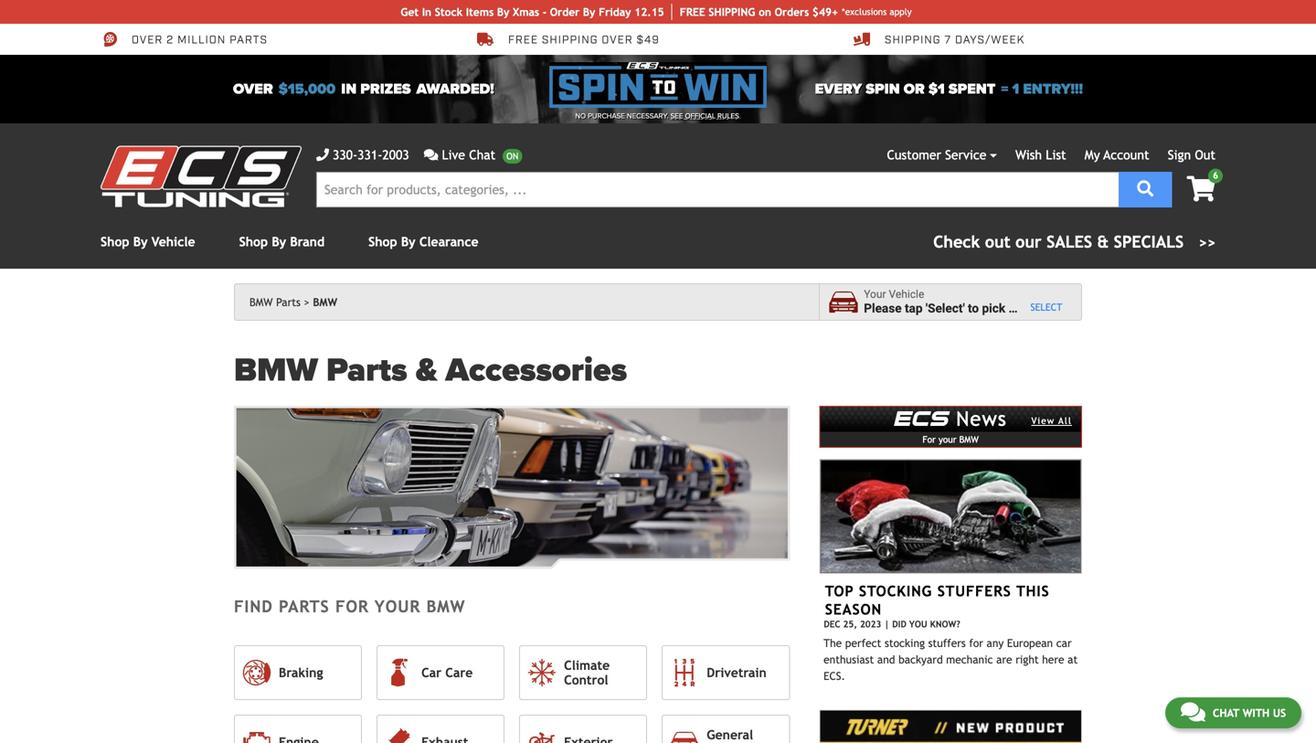 Task type: describe. For each thing, give the bounding box(es) containing it.
0 vertical spatial &
[[1098, 232, 1109, 251]]

specials
[[1114, 232, 1184, 251]]

in
[[422, 5, 432, 18]]

car
[[1057, 637, 1072, 650]]

did
[[893, 619, 907, 630]]

0 horizontal spatial vehicle
[[152, 235, 195, 249]]

general purpose link
[[662, 715, 790, 743]]

stocking
[[885, 637, 925, 650]]

ecs tuning 'spin to win' contest logo image
[[549, 62, 767, 108]]

in
[[341, 80, 357, 98]]

accessories
[[446, 351, 627, 390]]

free
[[680, 5, 706, 18]]

comments image
[[424, 149, 438, 161]]

every spin or $1 spent = 1 entry!!!
[[815, 80, 1084, 98]]

your vehicle please tap 'select' to pick a vehicle
[[864, 288, 1058, 316]]

6
[[1213, 170, 1219, 181]]

bmw banner image image
[[234, 406, 790, 569]]

live chat
[[442, 148, 496, 162]]

top
[[825, 583, 854, 600]]

tap
[[905, 301, 923, 316]]

sales & specials link
[[934, 230, 1216, 254]]

braking link
[[234, 645, 362, 700]]

prizes
[[361, 80, 411, 98]]

sign
[[1168, 148, 1192, 162]]

shop by brand link
[[239, 235, 325, 249]]

european
[[1008, 637, 1053, 650]]

over for over $15,000 in prizes
[[233, 80, 273, 98]]

backyard
[[899, 653, 943, 666]]

0 vertical spatial for
[[336, 597, 369, 616]]

shop for shop by vehicle
[[101, 235, 129, 249]]

your
[[864, 288, 887, 301]]

shipping 7 days/week
[[885, 33, 1025, 47]]

my account
[[1085, 148, 1150, 162]]

shop for shop by brand
[[239, 235, 268, 249]]

6 link
[[1173, 169, 1223, 203]]

stuffers
[[929, 637, 966, 650]]

every
[[815, 80, 862, 98]]

=
[[1002, 80, 1009, 98]]

mechanic
[[947, 653, 993, 666]]

1 vertical spatial chat
[[1213, 707, 1240, 720]]

general purpose
[[707, 728, 755, 743]]

2023
[[860, 619, 882, 630]]

items
[[466, 5, 494, 18]]

free shipping over $49
[[508, 33, 660, 47]]

live chat link
[[424, 145, 522, 165]]

bmw parts link
[[250, 296, 310, 309]]

entry!!!
[[1024, 80, 1084, 98]]

drivetrain
[[707, 666, 767, 680]]

a
[[1009, 301, 1016, 316]]

climate control
[[564, 658, 610, 687]]

330-331-2003
[[333, 148, 409, 162]]

ecs.
[[824, 670, 846, 683]]

top stocking stuffers this season link
[[825, 583, 1050, 618]]

over for over 2 million parts
[[132, 33, 163, 47]]

shop by brand
[[239, 235, 325, 249]]

shipping
[[885, 33, 941, 47]]

ecs tuning image
[[101, 146, 302, 207]]

new turner e36 m3 lightweight performance exhaust image
[[820, 710, 1083, 743]]

news
[[957, 407, 1008, 431]]

you
[[910, 619, 928, 630]]

brand
[[290, 235, 325, 249]]

0 vertical spatial your
[[939, 434, 957, 445]]

see
[[671, 112, 683, 121]]

free shipping over $49 link
[[477, 31, 660, 48]]

by for shop by vehicle
[[133, 235, 148, 249]]

find parts for your bmw
[[234, 597, 466, 616]]

perfect
[[846, 637, 882, 650]]

official
[[685, 112, 716, 121]]

my
[[1085, 148, 1101, 162]]

331-
[[358, 148, 383, 162]]

free ship ping on orders $49+ *exclusions apply
[[680, 5, 912, 18]]

purpose
[[707, 742, 755, 743]]

search image
[[1138, 181, 1154, 197]]

dec
[[824, 619, 841, 630]]

'select'
[[926, 301, 965, 316]]

list
[[1046, 148, 1067, 162]]

for
[[923, 434, 936, 445]]

shop by clearance
[[369, 235, 479, 249]]

wish list
[[1016, 148, 1067, 162]]

0 horizontal spatial &
[[416, 351, 437, 390]]

2
[[167, 33, 174, 47]]

wish list link
[[1016, 148, 1067, 162]]

climate
[[564, 658, 610, 673]]

for inside top stocking stuffers this season dec 25, 2023 | did you know? the perfect stocking stuffers for any european car enthusiast and backyard mechanic are right here at ecs.
[[970, 637, 984, 650]]

*exclusions
[[842, 6, 887, 17]]



Task type: vqa. For each thing, say whether or not it's contained in the screenshot.
The 'Shipment'
no



Task type: locate. For each thing, give the bounding box(es) containing it.
chat
[[469, 148, 496, 162], [1213, 707, 1240, 720]]

by for shop by clearance
[[401, 235, 416, 249]]

by left brand
[[272, 235, 286, 249]]

1 horizontal spatial shop
[[239, 235, 268, 249]]

parts
[[230, 33, 268, 47]]

parts for bmw parts
[[276, 296, 301, 309]]

top stocking stuffers this season image
[[820, 459, 1083, 574]]

customer service button
[[887, 145, 998, 165]]

purchase
[[588, 112, 625, 121]]

get
[[401, 5, 419, 18]]

|
[[885, 619, 890, 630]]

right
[[1016, 653, 1039, 666]]

shipping 7 days/week link
[[854, 31, 1025, 48]]

over left the "2"
[[132, 33, 163, 47]]

wish
[[1016, 148, 1042, 162]]

my account link
[[1085, 148, 1150, 162]]

season
[[825, 601, 882, 618]]

0 vertical spatial chat
[[469, 148, 496, 162]]

0 vertical spatial vehicle
[[152, 235, 195, 249]]

2 shop from the left
[[239, 235, 268, 249]]

car care link
[[377, 645, 505, 700]]

$15,000
[[279, 80, 336, 98]]

service
[[946, 148, 987, 162]]

order
[[550, 5, 580, 18]]

vehicle up tap
[[889, 288, 925, 301]]

days/week
[[955, 33, 1025, 47]]

for your bmw
[[923, 434, 979, 445]]

over down parts
[[233, 80, 273, 98]]

shipping
[[542, 33, 598, 47]]

ecs news
[[895, 404, 1008, 431]]

account
[[1104, 148, 1150, 162]]

1 horizontal spatial &
[[1098, 232, 1109, 251]]

0 horizontal spatial shop
[[101, 235, 129, 249]]

-
[[543, 5, 547, 18]]

enthusiast
[[824, 653, 874, 666]]

1
[[1013, 80, 1020, 98]]

general
[[707, 728, 754, 742]]

bmw down bmw parts
[[234, 351, 318, 390]]

for up braking link
[[336, 597, 369, 616]]

0 horizontal spatial for
[[336, 597, 369, 616]]

1 horizontal spatial vehicle
[[889, 288, 925, 301]]

live
[[442, 148, 465, 162]]

all
[[1059, 416, 1073, 426]]

1 horizontal spatial over
[[233, 80, 273, 98]]

this
[[1017, 583, 1050, 600]]

customer service
[[887, 148, 987, 162]]

over
[[602, 33, 633, 47]]

bmw parts & accessories
[[234, 351, 627, 390]]

necessary.
[[627, 112, 669, 121]]

0 horizontal spatial over
[[132, 33, 163, 47]]

1 shop from the left
[[101, 235, 129, 249]]

shop by vehicle link
[[101, 235, 195, 249]]

for up mechanic
[[970, 637, 984, 650]]

ecs
[[895, 404, 950, 431]]

0 horizontal spatial your
[[375, 597, 421, 616]]

bmw down news
[[960, 434, 979, 445]]

any
[[987, 637, 1004, 650]]

parts for find parts for your bmw
[[279, 597, 330, 616]]

top stocking stuffers this season dec 25, 2023 | did you know? the perfect stocking stuffers for any european car enthusiast and backyard mechanic are right here at ecs.
[[824, 583, 1078, 683]]

shop by vehicle
[[101, 235, 195, 249]]

1 vertical spatial parts
[[326, 351, 408, 390]]

by right "order"
[[583, 5, 596, 18]]

climate control link
[[520, 645, 648, 700]]

vehicle down the ecs tuning image
[[152, 235, 195, 249]]

bmw parts
[[250, 296, 301, 309]]

12.15
[[635, 5, 664, 18]]

drivetrain link
[[662, 645, 790, 700]]

0 vertical spatial parts
[[276, 296, 301, 309]]

3 shop from the left
[[369, 235, 397, 249]]

.
[[740, 112, 741, 121]]

bmw for bmw parts & accessories
[[234, 351, 318, 390]]

million
[[178, 33, 226, 47]]

sign out link
[[1168, 148, 1216, 162]]

see official rules link
[[671, 111, 740, 122]]

bmw right bmw parts link
[[313, 296, 337, 309]]

bmw for bmw
[[313, 296, 337, 309]]

here
[[1043, 653, 1065, 666]]

vehicle
[[152, 235, 195, 249], [889, 288, 925, 301]]

1 horizontal spatial chat
[[1213, 707, 1240, 720]]

1 vertical spatial your
[[375, 597, 421, 616]]

2003
[[383, 148, 409, 162]]

bmw
[[250, 296, 273, 309], [313, 296, 337, 309], [234, 351, 318, 390], [960, 434, 979, 445], [427, 597, 466, 616]]

1 vertical spatial for
[[970, 637, 984, 650]]

car
[[422, 666, 442, 680]]

2 horizontal spatial shop
[[369, 235, 397, 249]]

stocking
[[859, 583, 933, 600]]

sales & specials
[[1047, 232, 1184, 251]]

by down the ecs tuning image
[[133, 235, 148, 249]]

get in stock items by xmas - order by friday 12.15
[[401, 5, 664, 18]]

over 2 million parts
[[132, 33, 268, 47]]

ping
[[732, 5, 756, 18]]

by left xmas in the left of the page
[[497, 5, 510, 18]]

chat left with on the bottom of page
[[1213, 707, 1240, 720]]

330-
[[333, 148, 358, 162]]

orders
[[775, 5, 809, 18]]

by for shop by brand
[[272, 235, 286, 249]]

xmas
[[513, 5, 540, 18]]

view
[[1032, 416, 1055, 426]]

phone image
[[316, 149, 329, 161]]

&
[[1098, 232, 1109, 251], [416, 351, 437, 390]]

1 vertical spatial over
[[233, 80, 273, 98]]

Search text field
[[316, 172, 1119, 208]]

0 horizontal spatial chat
[[469, 148, 496, 162]]

shop for shop by clearance
[[369, 235, 397, 249]]

25,
[[844, 619, 858, 630]]

parts
[[276, 296, 301, 309], [326, 351, 408, 390], [279, 597, 330, 616]]

comments image
[[1181, 701, 1206, 723]]

shopping cart image
[[1187, 176, 1216, 202]]

out
[[1195, 148, 1216, 162]]

and
[[878, 653, 896, 666]]

1 vertical spatial vehicle
[[889, 288, 925, 301]]

car care
[[422, 666, 473, 680]]

chat right live
[[469, 148, 496, 162]]

no
[[575, 112, 586, 121]]

the
[[824, 637, 842, 650]]

vehicle inside your vehicle please tap 'select' to pick a vehicle
[[889, 288, 925, 301]]

bmw up the car care
[[427, 597, 466, 616]]

your up car care link
[[375, 597, 421, 616]]

shop by clearance link
[[369, 235, 479, 249]]

0 vertical spatial over
[[132, 33, 163, 47]]

by left clearance at the top of the page
[[401, 235, 416, 249]]

spin
[[866, 80, 900, 98]]

are
[[997, 653, 1013, 666]]

your right for
[[939, 434, 957, 445]]

1 horizontal spatial your
[[939, 434, 957, 445]]

bmw down shop by brand
[[250, 296, 273, 309]]

clearance
[[420, 235, 479, 249]]

stock
[[435, 5, 463, 18]]

with
[[1243, 707, 1270, 720]]

1 vertical spatial &
[[416, 351, 437, 390]]

2 vertical spatial parts
[[279, 597, 330, 616]]

braking
[[279, 666, 323, 680]]

your
[[939, 434, 957, 445], [375, 597, 421, 616]]

1 horizontal spatial for
[[970, 637, 984, 650]]

bmw for bmw parts
[[250, 296, 273, 309]]

parts for bmw parts & accessories
[[326, 351, 408, 390]]

no purchase necessary. see official rules .
[[575, 112, 741, 121]]

ship
[[709, 5, 732, 18]]



